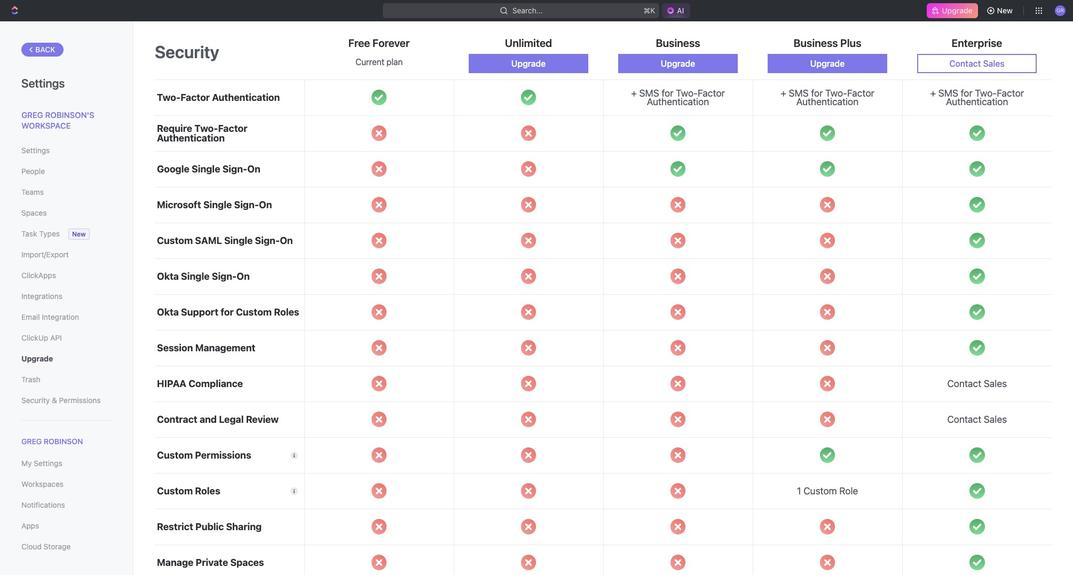 Task type: locate. For each thing, give the bounding box(es) containing it.
current plan
[[356, 57, 403, 67]]

business down ai button
[[656, 37, 701, 49]]

session
[[157, 342, 193, 353]]

okta for okta support for custom roles
[[157, 306, 179, 318]]

business left plus
[[794, 37, 839, 49]]

upgrade for business
[[661, 59, 696, 68]]

search...
[[513, 6, 543, 15]]

sales
[[984, 59, 1005, 68], [985, 378, 1008, 389], [985, 414, 1008, 425]]

0 vertical spatial greg
[[21, 110, 43, 120]]

custom for custom permissions
[[157, 450, 193, 461]]

custom
[[157, 235, 193, 246], [236, 306, 272, 318], [157, 450, 193, 461], [157, 485, 193, 497], [804, 485, 838, 497]]

1 horizontal spatial roles
[[274, 306, 299, 318]]

upgrade link up enterprise
[[928, 3, 979, 18]]

custom up management
[[236, 306, 272, 318]]

&
[[52, 396, 57, 405]]

2 horizontal spatial + sms for two-factor authentication
[[931, 87, 1025, 107]]

2 sms from the left
[[789, 87, 809, 99]]

support
[[181, 306, 219, 318]]

private
[[196, 557, 228, 568]]

spaces right private
[[230, 557, 264, 568]]

0 horizontal spatial business
[[656, 37, 701, 49]]

sign- for okta single sign-on
[[212, 271, 237, 282]]

cloud storage link
[[21, 538, 112, 556]]

single for google
[[192, 163, 220, 174]]

1 horizontal spatial sms
[[789, 87, 809, 99]]

my settings link
[[21, 455, 112, 473]]

sign-
[[223, 163, 247, 174], [234, 199, 259, 210], [255, 235, 280, 246], [212, 271, 237, 282]]

people
[[21, 167, 45, 176]]

1 upgrade button from the left
[[469, 54, 589, 73]]

1 horizontal spatial upgrade link
[[928, 3, 979, 18]]

robinson
[[44, 437, 83, 446]]

new button
[[983, 2, 1020, 19]]

single for okta
[[181, 271, 210, 282]]

+
[[632, 87, 637, 99], [781, 87, 787, 99], [931, 87, 937, 99]]

check image
[[372, 90, 387, 105], [521, 90, 537, 105], [671, 126, 686, 141], [821, 126, 836, 141], [970, 126, 986, 141], [671, 162, 686, 177], [821, 162, 836, 177], [970, 197, 986, 213], [970, 233, 986, 248], [970, 341, 986, 356], [970, 448, 986, 463], [970, 484, 986, 499], [970, 520, 986, 535], [970, 555, 986, 571]]

email integration link
[[21, 308, 112, 326]]

unlimited
[[505, 37, 553, 49]]

upgrade button down ai button
[[619, 54, 738, 73]]

0 horizontal spatial permissions
[[59, 396, 101, 405]]

1 horizontal spatial new
[[998, 6, 1014, 15]]

0 vertical spatial contact sales
[[950, 59, 1005, 68]]

2 greg from the top
[[21, 437, 42, 446]]

0 horizontal spatial security
[[21, 396, 50, 405]]

people link
[[21, 162, 112, 181]]

new up import/export link
[[72, 230, 86, 238]]

clickup api link
[[21, 329, 112, 347]]

custom roles
[[157, 485, 220, 497]]

1 custom role
[[798, 485, 859, 497]]

custom saml single sign-on
[[157, 235, 293, 246]]

factor inside require two-factor authentication
[[218, 123, 248, 134]]

teams
[[21, 188, 44, 197]]

1 vertical spatial greg
[[21, 437, 42, 446]]

single right saml
[[224, 235, 253, 246]]

settings element
[[0, 21, 134, 575]]

settings
[[21, 76, 65, 90], [21, 146, 50, 155], [34, 459, 62, 468]]

1 vertical spatial contact sales
[[948, 378, 1008, 389]]

single up the "custom saml single sign-on"
[[203, 199, 232, 210]]

1 horizontal spatial +
[[781, 87, 787, 99]]

contact for hipaa compliance
[[948, 378, 982, 389]]

3 + from the left
[[931, 87, 937, 99]]

contact sales for contract and legal review
[[948, 414, 1008, 425]]

custom down contract
[[157, 450, 193, 461]]

close image
[[372, 162, 387, 177], [372, 197, 387, 213], [671, 197, 686, 213], [821, 197, 836, 213], [372, 233, 387, 248], [521, 233, 537, 248], [671, 233, 686, 248], [821, 233, 836, 248], [671, 269, 686, 284], [821, 269, 836, 284], [372, 305, 387, 320], [521, 305, 537, 320], [521, 341, 537, 356], [821, 341, 836, 356], [372, 376, 387, 392], [521, 376, 537, 392], [372, 412, 387, 427], [521, 412, 537, 427], [671, 448, 686, 463], [372, 484, 387, 499], [521, 484, 537, 499], [671, 484, 686, 499], [372, 520, 387, 535], [821, 520, 836, 535], [821, 555, 836, 571]]

custom for custom saml single sign-on
[[157, 235, 193, 246]]

settings right my
[[34, 459, 62, 468]]

upgrade down clickup in the bottom left of the page
[[21, 354, 53, 363]]

1 vertical spatial okta
[[157, 306, 179, 318]]

contact sales
[[950, 59, 1005, 68], [948, 378, 1008, 389], [948, 414, 1008, 425]]

teams link
[[21, 183, 112, 201]]

upgrade link
[[928, 3, 979, 18], [21, 350, 112, 368]]

permissions
[[59, 396, 101, 405], [195, 450, 251, 461]]

sales for contract and legal review
[[985, 414, 1008, 425]]

single right google
[[192, 163, 220, 174]]

contact sales for hipaa compliance
[[948, 378, 1008, 389]]

settings up people
[[21, 146, 50, 155]]

contact inside "button"
[[950, 59, 982, 68]]

2 horizontal spatial +
[[931, 87, 937, 99]]

2 business from the left
[[794, 37, 839, 49]]

contact sales inside "button"
[[950, 59, 1005, 68]]

upgrade for business plus
[[811, 59, 845, 68]]

authentication
[[212, 92, 280, 103], [647, 96, 710, 107], [797, 96, 859, 107], [947, 96, 1009, 107], [157, 132, 225, 144]]

check image for okta single sign-on
[[970, 269, 986, 284]]

1 vertical spatial contact
[[948, 378, 982, 389]]

notifications
[[21, 501, 65, 510]]

single for microsoft
[[203, 199, 232, 210]]

1 horizontal spatial upgrade button
[[619, 54, 738, 73]]

3 upgrade button from the left
[[768, 54, 888, 73]]

check image for okta support for custom roles
[[970, 305, 986, 320]]

task types
[[21, 229, 60, 238]]

new up enterprise
[[998, 6, 1014, 15]]

require
[[157, 123, 192, 134]]

contract and legal review
[[157, 414, 279, 425]]

1 horizontal spatial + sms for two-factor authentication
[[781, 87, 875, 107]]

0 vertical spatial sales
[[984, 59, 1005, 68]]

greg inside greg robinson's workspace
[[21, 110, 43, 120]]

sharing
[[226, 521, 262, 532]]

security inside settings "element"
[[21, 396, 50, 405]]

ai button
[[663, 3, 691, 18]]

security & permissions
[[21, 396, 101, 405]]

single up the support
[[181, 271, 210, 282]]

2 horizontal spatial upgrade button
[[768, 54, 888, 73]]

1 horizontal spatial business
[[794, 37, 839, 49]]

plus
[[841, 37, 862, 49]]

0 horizontal spatial +
[[632, 87, 637, 99]]

1 vertical spatial settings
[[21, 146, 50, 155]]

new
[[998, 6, 1014, 15], [72, 230, 86, 238]]

1 vertical spatial upgrade link
[[21, 350, 112, 368]]

0 vertical spatial okta
[[157, 271, 179, 282]]

upgrade link up trash link
[[21, 350, 112, 368]]

two-
[[676, 87, 698, 99], [826, 87, 848, 99], [976, 87, 998, 99], [157, 92, 181, 103], [195, 123, 218, 134]]

close image
[[372, 126, 387, 141], [521, 126, 537, 141], [521, 162, 537, 177], [521, 197, 537, 213], [372, 269, 387, 284], [521, 269, 537, 284], [671, 305, 686, 320], [821, 305, 836, 320], [372, 341, 387, 356], [671, 341, 686, 356], [671, 376, 686, 392], [821, 376, 836, 392], [671, 412, 686, 427], [821, 412, 836, 427], [372, 448, 387, 463], [521, 448, 537, 463], [521, 520, 537, 535], [671, 520, 686, 535], [372, 555, 387, 571], [521, 555, 537, 571], [671, 555, 686, 571]]

clickapps
[[21, 271, 56, 280]]

2 okta from the top
[[157, 306, 179, 318]]

0 horizontal spatial new
[[72, 230, 86, 238]]

enterprise
[[952, 37, 1003, 49]]

permissions down contract and legal review
[[195, 450, 251, 461]]

on for okta single sign-on
[[237, 271, 250, 282]]

business for business plus
[[794, 37, 839, 49]]

on
[[247, 163, 261, 174], [259, 199, 272, 210], [280, 235, 293, 246], [237, 271, 250, 282]]

upgrade
[[943, 6, 973, 15], [512, 59, 546, 68], [661, 59, 696, 68], [811, 59, 845, 68], [21, 354, 53, 363]]

1 horizontal spatial security
[[155, 42, 219, 62]]

upgrade down ai button
[[661, 59, 696, 68]]

0 horizontal spatial spaces
[[21, 208, 47, 217]]

new inside settings "element"
[[72, 230, 86, 238]]

legal
[[219, 414, 244, 425]]

custom permissions
[[157, 450, 251, 461]]

workspaces link
[[21, 476, 112, 494]]

settings down the "back" "link"
[[21, 76, 65, 90]]

spaces down teams on the left
[[21, 208, 47, 217]]

greg
[[21, 110, 43, 120], [21, 437, 42, 446]]

compliance
[[189, 378, 243, 389]]

new inside button
[[998, 6, 1014, 15]]

back link
[[21, 43, 63, 57]]

check image
[[970, 162, 986, 177], [970, 269, 986, 284], [970, 305, 986, 320], [821, 448, 836, 463]]

1 horizontal spatial permissions
[[195, 450, 251, 461]]

1 vertical spatial new
[[72, 230, 86, 238]]

0 vertical spatial permissions
[[59, 396, 101, 405]]

2 vertical spatial settings
[[34, 459, 62, 468]]

hipaa compliance
[[157, 378, 243, 389]]

custom right 1
[[804, 485, 838, 497]]

security
[[155, 42, 219, 62], [21, 396, 50, 405]]

greg for greg robinson's workspace
[[21, 110, 43, 120]]

microsoft
[[157, 199, 201, 210]]

2 vertical spatial sales
[[985, 414, 1008, 425]]

1 greg from the top
[[21, 110, 43, 120]]

0 vertical spatial security
[[155, 42, 219, 62]]

sales inside "button"
[[984, 59, 1005, 68]]

0 vertical spatial roles
[[274, 306, 299, 318]]

2 vertical spatial contact
[[948, 414, 982, 425]]

2 upgrade button from the left
[[619, 54, 738, 73]]

on for google single sign-on
[[247, 163, 261, 174]]

upgrade down unlimited
[[512, 59, 546, 68]]

0 vertical spatial spaces
[[21, 208, 47, 217]]

on for microsoft single sign-on
[[259, 199, 272, 210]]

0 horizontal spatial sms
[[640, 87, 660, 99]]

sms
[[640, 87, 660, 99], [789, 87, 809, 99], [939, 87, 959, 99]]

⌘k
[[644, 6, 656, 15]]

0 horizontal spatial roles
[[195, 485, 220, 497]]

contact
[[950, 59, 982, 68], [948, 378, 982, 389], [948, 414, 982, 425]]

upgrade inside settings "element"
[[21, 354, 53, 363]]

0 horizontal spatial + sms for two-factor authentication
[[632, 87, 726, 107]]

1 business from the left
[[656, 37, 701, 49]]

1 vertical spatial spaces
[[230, 557, 264, 568]]

management
[[195, 342, 256, 353]]

manage private spaces
[[157, 557, 264, 568]]

1 + from the left
[[632, 87, 637, 99]]

1
[[798, 485, 802, 497]]

integration
[[42, 313, 79, 322]]

free forever
[[349, 37, 410, 49]]

greg up my
[[21, 437, 42, 446]]

plan
[[387, 57, 403, 67]]

custom left saml
[[157, 235, 193, 246]]

permissions down trash link
[[59, 396, 101, 405]]

0 horizontal spatial upgrade link
[[21, 350, 112, 368]]

upgrade down business plus
[[811, 59, 845, 68]]

upgrade for unlimited
[[512, 59, 546, 68]]

2 horizontal spatial sms
[[939, 87, 959, 99]]

roles
[[274, 306, 299, 318], [195, 485, 220, 497]]

2 vertical spatial contact sales
[[948, 414, 1008, 425]]

authentication inside require two-factor authentication
[[157, 132, 225, 144]]

okta support for custom roles
[[157, 306, 299, 318]]

business for business
[[656, 37, 701, 49]]

upgrade button down unlimited
[[469, 54, 589, 73]]

upgrade button down business plus
[[768, 54, 888, 73]]

public
[[196, 521, 224, 532]]

0 vertical spatial settings
[[21, 76, 65, 90]]

business
[[656, 37, 701, 49], [794, 37, 839, 49]]

0 vertical spatial new
[[998, 6, 1014, 15]]

my
[[21, 459, 32, 468]]

0 vertical spatial contact
[[950, 59, 982, 68]]

greg up workspace
[[21, 110, 43, 120]]

1 okta from the top
[[157, 271, 179, 282]]

1 vertical spatial sales
[[985, 378, 1008, 389]]

0 horizontal spatial upgrade button
[[469, 54, 589, 73]]

custom up restrict
[[157, 485, 193, 497]]

manage
[[157, 557, 194, 568]]

clickapps link
[[21, 267, 112, 285]]

1 vertical spatial security
[[21, 396, 50, 405]]

upgrade button for unlimited
[[469, 54, 589, 73]]

upgrade up enterprise
[[943, 6, 973, 15]]

check image for google single sign-on
[[970, 162, 986, 177]]

workspace
[[21, 120, 71, 130]]

+ sms for two-factor authentication
[[632, 87, 726, 107], [781, 87, 875, 107], [931, 87, 1025, 107]]



Task type: describe. For each thing, give the bounding box(es) containing it.
contract
[[157, 414, 198, 425]]

clickup
[[21, 333, 48, 342]]

integrations
[[21, 292, 63, 301]]

gr button
[[1053, 2, 1070, 19]]

trash
[[21, 375, 40, 384]]

2 + from the left
[[781, 87, 787, 99]]

contact sales button
[[918, 54, 1038, 73]]

1 sms from the left
[[640, 87, 660, 99]]

greg robinson's workspace
[[21, 110, 94, 130]]

google
[[157, 163, 190, 174]]

restrict public sharing
[[157, 521, 262, 532]]

sign- for microsoft single sign-on
[[234, 199, 259, 210]]

2 + sms for two-factor authentication from the left
[[781, 87, 875, 107]]

google single sign-on
[[157, 163, 261, 174]]

forever
[[373, 37, 410, 49]]

1 horizontal spatial spaces
[[230, 557, 264, 568]]

apps
[[21, 522, 39, 531]]

security for security & permissions
[[21, 396, 50, 405]]

email integration
[[21, 313, 79, 322]]

require two-factor authentication
[[157, 123, 248, 144]]

review
[[246, 414, 279, 425]]

restrict
[[157, 521, 193, 532]]

upgrade button for business plus
[[768, 54, 888, 73]]

permissions inside settings "element"
[[59, 396, 101, 405]]

current
[[356, 57, 385, 67]]

microsoft single sign-on
[[157, 199, 272, 210]]

task
[[21, 229, 37, 238]]

settings link
[[21, 142, 112, 160]]

spaces inside settings "element"
[[21, 208, 47, 217]]

greg robinson
[[21, 437, 83, 446]]

hipaa
[[157, 378, 186, 389]]

apps link
[[21, 517, 112, 535]]

security for security
[[155, 42, 219, 62]]

greg for greg robinson
[[21, 437, 42, 446]]

ai
[[677, 6, 685, 15]]

cloud storage
[[21, 542, 71, 551]]

business plus
[[794, 37, 862, 49]]

1 + sms for two-factor authentication from the left
[[632, 87, 726, 107]]

upgrade link inside settings "element"
[[21, 350, 112, 368]]

and
[[200, 414, 217, 425]]

clickup api
[[21, 333, 62, 342]]

role
[[840, 485, 859, 497]]

robinson's
[[45, 110, 94, 120]]

workspaces
[[21, 480, 64, 489]]

free
[[349, 37, 370, 49]]

contact for contract and legal review
[[948, 414, 982, 425]]

my settings
[[21, 459, 62, 468]]

okta single sign-on
[[157, 271, 250, 282]]

sign- for google single sign-on
[[223, 163, 247, 174]]

back
[[35, 45, 55, 54]]

saml
[[195, 235, 222, 246]]

import/export link
[[21, 246, 112, 264]]

spaces link
[[21, 204, 112, 222]]

3 sms from the left
[[939, 87, 959, 99]]

gr
[[1057, 7, 1065, 14]]

email
[[21, 313, 40, 322]]

0 vertical spatial upgrade link
[[928, 3, 979, 18]]

1 vertical spatial roles
[[195, 485, 220, 497]]

notifications link
[[21, 496, 112, 515]]

types
[[39, 229, 60, 238]]

upgrade button for business
[[619, 54, 738, 73]]

custom for custom roles
[[157, 485, 193, 497]]

1 vertical spatial permissions
[[195, 450, 251, 461]]

sales for hipaa compliance
[[985, 378, 1008, 389]]

storage
[[44, 542, 71, 551]]

two-factor authentication
[[157, 92, 280, 103]]

trash link
[[21, 371, 112, 389]]

import/export
[[21, 250, 69, 259]]

okta for okta single sign-on
[[157, 271, 179, 282]]

3 + sms for two-factor authentication from the left
[[931, 87, 1025, 107]]

integrations link
[[21, 287, 112, 306]]

cloud
[[21, 542, 42, 551]]

session management
[[157, 342, 256, 353]]

two- inside require two-factor authentication
[[195, 123, 218, 134]]

security & permissions link
[[21, 392, 112, 410]]

api
[[50, 333, 62, 342]]



Task type: vqa. For each thing, say whether or not it's contained in the screenshot.
security inside the the Settings element
yes



